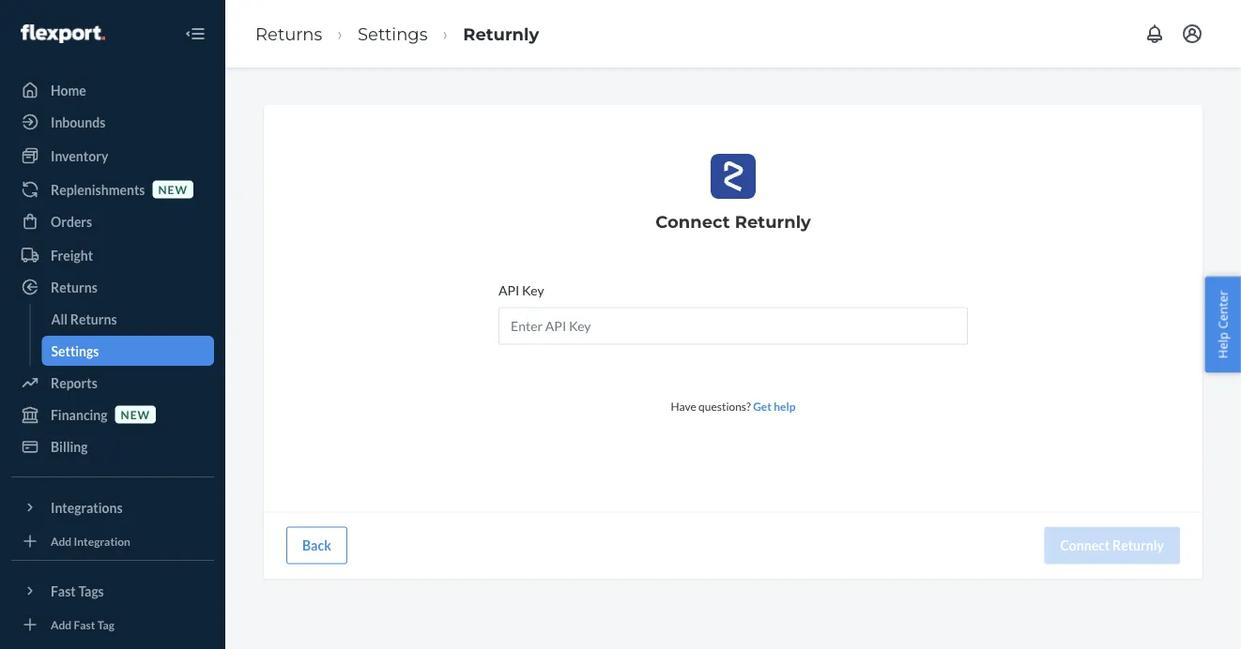 Task type: describe. For each thing, give the bounding box(es) containing it.
settings link inside "breadcrumbs" navigation
[[358, 23, 428, 44]]

0 horizontal spatial settings link
[[42, 336, 214, 366]]

help center button
[[1205, 277, 1241, 373]]

add integration
[[51, 535, 130, 548]]

1 vertical spatial fast
[[74, 618, 95, 632]]

financing
[[51, 407, 108, 423]]

questions?
[[699, 399, 751, 413]]

fast inside dropdown button
[[51, 584, 76, 599]]

add fast tag link
[[11, 614, 214, 637]]

help
[[1214, 332, 1231, 359]]

inventory link
[[11, 141, 214, 171]]

api key
[[499, 283, 544, 299]]

0 horizontal spatial connect returnly
[[655, 212, 811, 232]]

get help button
[[753, 399, 796, 415]]

returnly link
[[463, 23, 539, 44]]

freight link
[[11, 240, 214, 270]]

have
[[671, 399, 696, 413]]

close navigation image
[[184, 23, 207, 45]]

add for add fast tag
[[51, 618, 72, 632]]

returnly inside button
[[1113, 538, 1164, 554]]

1 vertical spatial returns
[[51, 279, 97, 295]]

inventory
[[51, 148, 108, 164]]

help
[[774, 399, 796, 413]]

connect returnly inside button
[[1060, 538, 1164, 554]]

reports
[[51, 375, 97, 391]]

0 horizontal spatial connect
[[655, 212, 730, 232]]

freight
[[51, 247, 93, 263]]

orders link
[[11, 207, 214, 237]]

new for financing
[[121, 408, 150, 421]]

center
[[1214, 291, 1231, 329]]

returnly inside "breadcrumbs" navigation
[[463, 23, 539, 44]]



Task type: vqa. For each thing, say whether or not it's contained in the screenshot.
Help Center 'BUTTON'
yes



Task type: locate. For each thing, give the bounding box(es) containing it.
new up the orders link
[[158, 183, 188, 196]]

reports link
[[11, 368, 214, 398]]

add down fast tags
[[51, 618, 72, 632]]

add for add integration
[[51, 535, 72, 548]]

2 vertical spatial returns
[[70, 311, 117, 327]]

back button
[[286, 527, 347, 565]]

0 horizontal spatial returnly
[[463, 23, 539, 44]]

integrations
[[51, 500, 123, 516]]

settings
[[358, 23, 428, 44], [51, 343, 99, 359]]

add
[[51, 535, 72, 548], [51, 618, 72, 632]]

connect returnly
[[655, 212, 811, 232], [1060, 538, 1164, 554]]

replenishments
[[51, 182, 145, 198]]

1 horizontal spatial connect returnly
[[1060, 538, 1164, 554]]

inbounds
[[51, 114, 105, 130]]

flexport logo image
[[21, 24, 105, 43]]

0 horizontal spatial settings
[[51, 343, 99, 359]]

1 vertical spatial connect
[[1060, 538, 1110, 554]]

0 vertical spatial returns
[[255, 23, 322, 44]]

integrations button
[[11, 493, 214, 523]]

1 horizontal spatial settings link
[[358, 23, 428, 44]]

returns down freight
[[51, 279, 97, 295]]

0 horizontal spatial returns link
[[11, 272, 214, 302]]

all returns link
[[42, 304, 214, 334]]

home
[[51, 82, 86, 98]]

open notifications image
[[1144, 23, 1166, 45]]

1 vertical spatial settings
[[51, 343, 99, 359]]

1 vertical spatial settings link
[[42, 336, 214, 366]]

returns right close navigation icon
[[255, 23, 322, 44]]

0 vertical spatial new
[[158, 183, 188, 196]]

1 vertical spatial new
[[121, 408, 150, 421]]

0 vertical spatial settings link
[[358, 23, 428, 44]]

returns link inside "breadcrumbs" navigation
[[255, 23, 322, 44]]

settings link
[[358, 23, 428, 44], [42, 336, 214, 366]]

add integration link
[[11, 530, 214, 553]]

1 horizontal spatial returns link
[[255, 23, 322, 44]]

returns right all
[[70, 311, 117, 327]]

fast tags button
[[11, 576, 214, 607]]

1 vertical spatial connect returnly
[[1060, 538, 1164, 554]]

0 vertical spatial add
[[51, 535, 72, 548]]

connect returnly button
[[1044, 527, 1180, 565]]

back
[[302, 538, 331, 554]]

0 vertical spatial returnly
[[463, 23, 539, 44]]

connect inside button
[[1060, 538, 1110, 554]]

2 horizontal spatial returnly
[[1113, 538, 1164, 554]]

breadcrumbs navigation
[[240, 6, 554, 61]]

returns
[[255, 23, 322, 44], [51, 279, 97, 295], [70, 311, 117, 327]]

1 add from the top
[[51, 535, 72, 548]]

0 vertical spatial settings
[[358, 23, 428, 44]]

billing link
[[11, 432, 214, 462]]

new down reports link on the bottom
[[121, 408, 150, 421]]

0 vertical spatial connect returnly
[[655, 212, 811, 232]]

2 vertical spatial returnly
[[1113, 538, 1164, 554]]

open account menu image
[[1181, 23, 1204, 45]]

returnly
[[463, 23, 539, 44], [735, 212, 811, 232], [1113, 538, 1164, 554]]

key
[[522, 283, 544, 299]]

settings inside "breadcrumbs" navigation
[[358, 23, 428, 44]]

1 horizontal spatial settings
[[358, 23, 428, 44]]

1 horizontal spatial new
[[158, 183, 188, 196]]

0 vertical spatial returns link
[[255, 23, 322, 44]]

all
[[51, 311, 68, 327]]

returns link down freight link at the top left of the page
[[11, 272, 214, 302]]

0 horizontal spatial new
[[121, 408, 150, 421]]

orders
[[51, 214, 92, 230]]

home link
[[11, 75, 214, 105]]

api
[[499, 283, 520, 299]]

fast left tag at the left of page
[[74, 618, 95, 632]]

billing
[[51, 439, 88, 455]]

inbounds link
[[11, 107, 214, 137]]

all returns
[[51, 311, 117, 327]]

connect
[[655, 212, 730, 232], [1060, 538, 1110, 554]]

1 vertical spatial returns link
[[11, 272, 214, 302]]

get
[[753, 399, 772, 413]]

returns inside "breadcrumbs" navigation
[[255, 23, 322, 44]]

fast
[[51, 584, 76, 599], [74, 618, 95, 632]]

returns link right close navigation icon
[[255, 23, 322, 44]]

1 horizontal spatial connect
[[1060, 538, 1110, 554]]

help center
[[1214, 291, 1231, 359]]

new for replenishments
[[158, 183, 188, 196]]

new
[[158, 183, 188, 196], [121, 408, 150, 421]]

add left integration in the left of the page
[[51, 535, 72, 548]]

tags
[[78, 584, 104, 599]]

have questions? get help
[[671, 399, 796, 413]]

1 horizontal spatial returnly
[[735, 212, 811, 232]]

integration
[[74, 535, 130, 548]]

tag
[[97, 618, 114, 632]]

1 vertical spatial add
[[51, 618, 72, 632]]

add fast tag
[[51, 618, 114, 632]]

returns link
[[255, 23, 322, 44], [11, 272, 214, 302]]

fast tags
[[51, 584, 104, 599]]

fast left the tags
[[51, 584, 76, 599]]

0 vertical spatial fast
[[51, 584, 76, 599]]

2 add from the top
[[51, 618, 72, 632]]

1 vertical spatial returnly
[[735, 212, 811, 232]]

0 vertical spatial connect
[[655, 212, 730, 232]]



